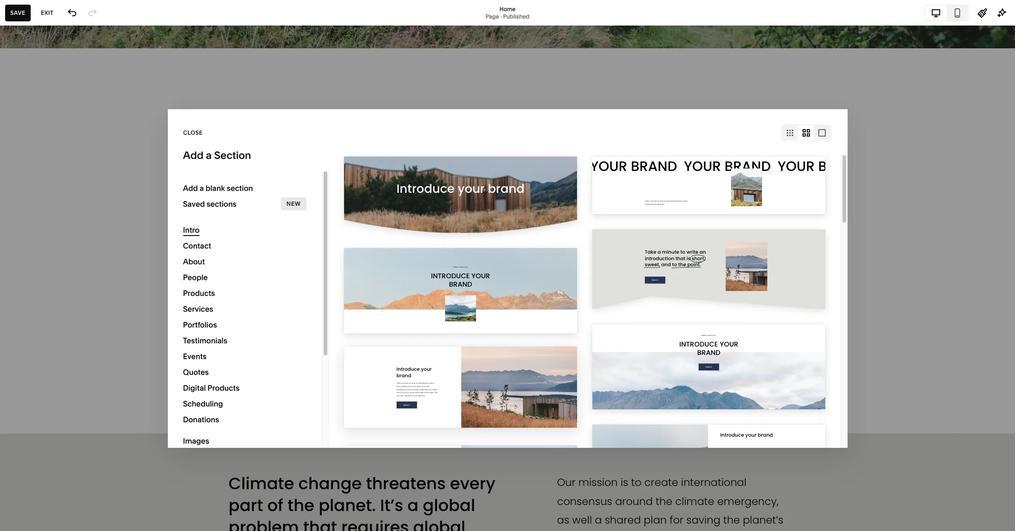 Task type: locate. For each thing, give the bounding box(es) containing it.
tab list
[[926, 5, 969, 20]]

save button
[[5, 4, 31, 21]]

exit button
[[36, 4, 59, 21]]

exit
[[41, 9, 54, 16]]

save
[[10, 9, 25, 16]]

library
[[37, 436, 62, 446]]

home
[[500, 5, 516, 12]]



Task type: describe. For each thing, give the bounding box(es) containing it.
published
[[503, 13, 530, 20]]

asset library link
[[15, 436, 103, 447]]

asset library
[[15, 436, 62, 446]]

page
[[486, 13, 500, 20]]

home page · published
[[486, 5, 530, 20]]

·
[[501, 13, 502, 20]]

asset
[[15, 436, 35, 446]]



Task type: vqa. For each thing, say whether or not it's contained in the screenshot.
the Asset Library
yes



